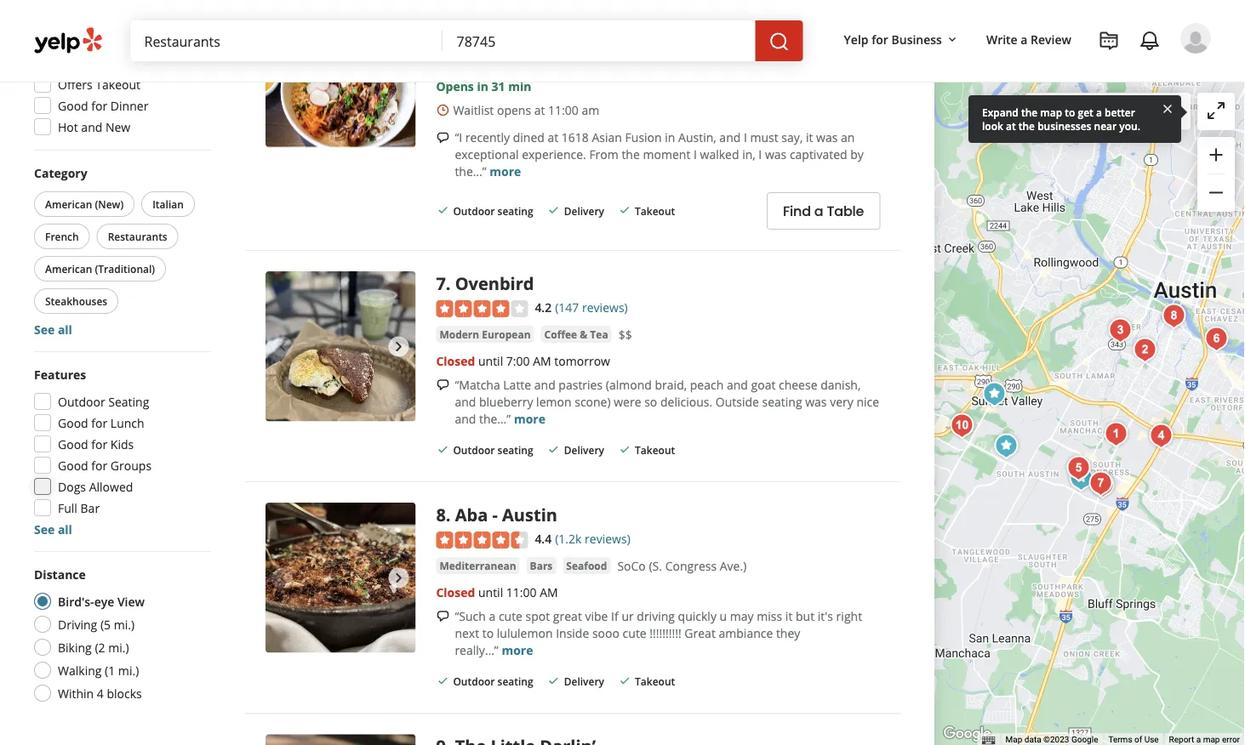 Task type: locate. For each thing, give the bounding box(es) containing it.
0 horizontal spatial to
[[483, 625, 494, 642]]

16 checkmark v2 image up '7'
[[436, 204, 450, 217]]

modern
[[440, 327, 480, 341]]

1 vertical spatial was
[[765, 146, 787, 162]]

0 vertical spatial 1618 asian fusion image
[[266, 0, 416, 147]]

the down fusion
[[622, 146, 640, 162]]

outdoor down exceptional
[[453, 204, 495, 218]]

1 vertical spatial mi.)
[[108, 640, 129, 656]]

0 vertical spatial offers
[[58, 34, 93, 50]]

1 vertical spatial reviews)
[[585, 532, 631, 548]]

more down lululemon
[[502, 642, 533, 659]]

projects image
[[1099, 31, 1120, 51]]

seating for 16 checkmark v2 image below from
[[498, 204, 534, 218]]

9:29
[[120, 12, 144, 29]]

"such
[[455, 608, 486, 625]]

next image
[[389, 62, 409, 82], [389, 337, 409, 357]]

bird's-
[[58, 594, 94, 610]]

11:00 up "spot"
[[507, 585, 537, 601]]

a for report a map error
[[1197, 735, 1202, 746]]

opens in 31 min
[[436, 78, 532, 94]]

next image left opens
[[389, 62, 409, 82]]

0 vertical spatial see
[[34, 321, 55, 338]]

1 vertical spatial .
[[446, 503, 451, 527]]

group containing open now
[[29, 0, 211, 141]]

seating inside the "matcha latte and pastries (almond braid, peach and goat cheese danish, and blueberry lemon scone) were so delicious. outside seating was very nice and the…"
[[763, 394, 803, 410]]

4.2
[[535, 300, 552, 316]]

1 vertical spatial more
[[514, 411, 546, 427]]

next image
[[389, 568, 409, 589]]

0 vertical spatial to
[[1066, 105, 1076, 119]]

16 checkmark v2 image down from
[[618, 204, 632, 217]]

2 slideshow element from the top
[[266, 272, 416, 422]]

am right 7:00
[[533, 353, 552, 369]]

more link down lululemon
[[502, 642, 533, 659]]

2 horizontal spatial at
[[1007, 119, 1017, 133]]

1 next image from the top
[[389, 62, 409, 82]]

see all down full
[[34, 522, 72, 538]]

0 vertical spatial until
[[479, 353, 503, 369]]

1 vertical spatial the…"
[[479, 411, 511, 427]]

0 vertical spatial all
[[58, 321, 72, 338]]

2 horizontal spatial map
[[1204, 735, 1221, 746]]

16 speech v2 image left "i
[[436, 131, 450, 145]]

2 see all button from the top
[[34, 522, 72, 538]]

see for category
[[34, 321, 55, 338]]

1 vertical spatial slideshow element
[[266, 272, 416, 422]]

1 see all button from the top
[[34, 321, 72, 338]]

1 vertical spatial $$
[[619, 327, 632, 343]]

schlotzsky's image
[[978, 378, 1012, 412]]

1 vertical spatial it
[[786, 608, 793, 625]]

fusion
[[626, 129, 662, 145]]

map inside "expand the map to get a better look at the businesses near you."
[[1041, 105, 1063, 119]]

in left 31
[[477, 78, 489, 94]]

0 horizontal spatial none field
[[144, 32, 430, 50]]

a right write
[[1021, 31, 1028, 47]]

to left get
[[1066, 105, 1076, 119]]

0 horizontal spatial 11:00
[[507, 585, 537, 601]]

1 vertical spatial see
[[34, 522, 55, 538]]

0 vertical spatial more
[[490, 163, 521, 179]]

i right in, on the top right of the page
[[759, 146, 762, 162]]

7
[[436, 272, 446, 295]]

0 vertical spatial see all button
[[34, 321, 72, 338]]

2 . from the top
[[446, 503, 451, 527]]

you.
[[1120, 119, 1141, 133]]

min
[[509, 78, 532, 94]]

1 vertical spatial until
[[479, 585, 503, 601]]

0 vertical spatial next image
[[389, 62, 409, 82]]

16 speech v2 image left "matcha
[[436, 379, 450, 392]]

for up good for kids
[[91, 415, 108, 431]]

ovenbird image
[[266, 272, 416, 422], [1085, 467, 1119, 501]]

offers for offers delivery
[[58, 34, 93, 50]]

1 vertical spatial previous image
[[273, 568, 293, 589]]

2 all from the top
[[58, 522, 72, 538]]

see down the steakhouses button
[[34, 321, 55, 338]]

reviews) up seafood
[[585, 532, 631, 548]]

map for to
[[1041, 105, 1063, 119]]

french button
[[34, 224, 90, 250]]

am for 7 . ovenbird
[[533, 353, 552, 369]]

4 good from the top
[[58, 458, 88, 474]]

2 outdoor seating from the top
[[453, 443, 534, 458]]

1 offers from the top
[[58, 34, 93, 50]]

seating down exceptional
[[498, 204, 534, 218]]

for for lunch
[[91, 415, 108, 431]]

(147 reviews) link
[[555, 298, 628, 316]]

the
[[1022, 105, 1038, 119], [1019, 119, 1036, 133], [622, 146, 640, 162]]

1 . from the top
[[446, 272, 451, 295]]

soco
[[618, 559, 646, 575]]

reviews) up tea
[[582, 300, 628, 316]]

from
[[590, 146, 619, 162]]

in up moment
[[665, 129, 676, 145]]

1 horizontal spatial in
[[665, 129, 676, 145]]

see all button down the steakhouses button
[[34, 321, 72, 338]]

1 vertical spatial closed
[[436, 585, 475, 601]]

1 vertical spatial see all button
[[34, 522, 72, 538]]

16 checkmark v2 image down were
[[618, 443, 632, 457]]

mi.) right (1
[[118, 663, 139, 679]]

italian
[[153, 197, 184, 211]]

reviews) for 7 . ovenbird
[[582, 300, 628, 316]]

1 vertical spatial to
[[483, 625, 494, 642]]

dim sum button
[[546, 51, 598, 68]]

slideshow element for 7
[[266, 272, 416, 422]]

1 horizontal spatial ovenbird image
[[1085, 467, 1119, 501]]

4
[[97, 686, 104, 702]]

aba - austin image
[[1158, 299, 1192, 333]]

group
[[29, 0, 211, 141], [1198, 137, 1236, 212], [31, 164, 211, 338], [29, 366, 211, 538]]

map for error
[[1204, 735, 1221, 746]]

None search field
[[131, 20, 807, 61]]

at up experience.
[[548, 129, 559, 145]]

takeout for 16 checkmark v2 icon above the 8 at the left bottom of page
[[635, 443, 675, 458]]

at right look
[[1007, 119, 1017, 133]]

delivery down open now 9:29 am
[[96, 34, 141, 50]]

at inside "i recently dined at 1618 asian fusion in austin, and i must say, it was an exceptional experience. from the moment i walked in, i was captivated by the…"
[[548, 129, 559, 145]]

braid,
[[655, 377, 687, 393]]

see all for category
[[34, 321, 72, 338]]

seating
[[498, 204, 534, 218], [763, 394, 803, 410], [498, 443, 534, 458], [498, 675, 534, 689]]

for inside button
[[872, 31, 889, 47]]

16 speech v2 image for "i
[[436, 131, 450, 145]]

8 . aba - austin
[[436, 503, 558, 527]]

it inside "i recently dined at 1618 asian fusion in austin, and i must say, it was an exceptional experience. from the moment i walked in, i was captivated by the…"
[[806, 129, 814, 145]]

"i
[[455, 129, 463, 145]]

outdoor seating down blueberry
[[453, 443, 534, 458]]

may
[[730, 608, 754, 625]]

i up in, on the top right of the page
[[744, 129, 748, 145]]

and
[[81, 119, 102, 135], [720, 129, 741, 145], [535, 377, 556, 393], [727, 377, 748, 393], [455, 394, 476, 410], [455, 411, 476, 427]]

outdoor down blueberry
[[453, 443, 495, 458]]

delivery down inside
[[564, 675, 605, 689]]

mediterranean button
[[436, 558, 520, 575]]

was down cheese at the right of the page
[[806, 394, 827, 410]]

none field up sum
[[457, 32, 742, 50]]

1 none field from the left
[[144, 32, 430, 50]]

they
[[777, 625, 801, 642]]

16 checkmark v2 image down experience.
[[547, 204, 561, 217]]

american inside american (traditional) 'button'
[[45, 262, 92, 276]]

map left error on the bottom right of page
[[1204, 735, 1221, 746]]

good for groups
[[58, 458, 152, 474]]

terms
[[1109, 735, 1133, 746]]

restaurants
[[108, 230, 167, 244]]

terms of use
[[1109, 735, 1160, 746]]

2 good from the top
[[58, 415, 88, 431]]

a for find a table
[[815, 202, 824, 221]]

1 horizontal spatial none field
[[457, 32, 742, 50]]

1 all from the top
[[58, 321, 72, 338]]

all for features
[[58, 522, 72, 538]]

latte
[[504, 377, 531, 393]]

3 slideshow element from the top
[[266, 503, 416, 654]]

16 speech v2 image
[[436, 131, 450, 145], [436, 379, 450, 392]]

american (traditional) button
[[34, 256, 166, 282]]

aba - austin image
[[266, 503, 416, 654]]

1 vertical spatial 16 speech v2 image
[[436, 379, 450, 392]]

1 vertical spatial am
[[533, 353, 552, 369]]

1 vertical spatial all
[[58, 522, 72, 538]]

offers down reservations
[[58, 76, 93, 92]]

at right 'opens'
[[535, 102, 545, 118]]

2 vertical spatial am
[[540, 585, 558, 601]]

0 vertical spatial .
[[446, 272, 451, 295]]

0 vertical spatial 16 speech v2 image
[[436, 131, 450, 145]]

all down the steakhouses button
[[58, 321, 72, 338]]

mi.) for driving (5 mi.)
[[114, 617, 135, 633]]

cheese
[[779, 377, 818, 393]]

$$ for am
[[605, 52, 619, 68]]

until for ovenbird
[[479, 353, 503, 369]]

a inside "expand the map to get a better look at the businesses near you."
[[1097, 105, 1103, 119]]

pastries
[[559, 377, 603, 393]]

next image for "matcha
[[389, 337, 409, 357]]

-
[[493, 503, 498, 527]]

to inside "expand the map to get a better look at the businesses near you."
[[1066, 105, 1076, 119]]

1 vertical spatial outdoor seating
[[453, 443, 534, 458]]

good up hot at the left of the page
[[58, 98, 88, 114]]

opens
[[497, 102, 531, 118]]

0 vertical spatial was
[[817, 129, 838, 145]]

0 horizontal spatial ovenbird image
[[266, 272, 416, 422]]

0 vertical spatial see all
[[34, 321, 72, 338]]

slideshow element
[[266, 0, 416, 147], [266, 272, 416, 422], [266, 503, 416, 654]]

mi.) right (5
[[114, 617, 135, 633]]

8
[[436, 503, 446, 527]]

recently
[[466, 129, 510, 145]]

vibe
[[585, 608, 608, 625]]

a
[[1021, 31, 1028, 47], [1097, 105, 1103, 119], [815, 202, 824, 221], [489, 608, 496, 625], [1197, 735, 1202, 746]]

(traditional)
[[95, 262, 155, 276]]

outdoor seating
[[453, 204, 534, 218], [453, 443, 534, 458], [453, 675, 534, 689]]

2 closed from the top
[[436, 585, 475, 601]]

a right get
[[1097, 105, 1103, 119]]

i down austin,
[[694, 146, 697, 162]]

takeout up the 'dinner'
[[96, 76, 141, 92]]

near
[[1095, 119, 1117, 133]]

0 vertical spatial outdoor seating
[[453, 204, 534, 218]]

1 vertical spatial offers
[[58, 76, 93, 92]]

dogs allowed
[[58, 479, 133, 495]]

it for was
[[806, 129, 814, 145]]

it inside "such a cute spot great vibe  if ur driving quickly u may miss it but it's right next to lululemon    inside sooo cute !!!!!!!!!! great ambiance they really…"
[[786, 608, 793, 625]]

takeout down "i recently dined at 1618 asian fusion in austin, and i must say, it was an exceptional experience. from the moment i walked in, i was captivated by the…"
[[635, 204, 675, 218]]

$$ for (almond
[[619, 327, 632, 343]]

option group containing distance
[[29, 566, 211, 708]]

1618 asian fusion image
[[266, 0, 416, 147], [1200, 322, 1234, 356]]

modern european button
[[436, 326, 534, 343]]

0 vertical spatial 11:00
[[549, 102, 579, 118]]

blueberry
[[479, 394, 533, 410]]

0 horizontal spatial it
[[786, 608, 793, 625]]

1 horizontal spatial to
[[1066, 105, 1076, 119]]

none field up previous image
[[144, 32, 430, 50]]

was inside the "matcha latte and pastries (almond braid, peach and goat cheese danish, and blueberry lemon scone) were so delicious. outside seating was very nice and the…"
[[806, 394, 827, 410]]

more link for ovenbird
[[514, 411, 546, 427]]

outdoor seating down exceptional
[[453, 204, 534, 218]]

1 horizontal spatial at
[[548, 129, 559, 145]]

group containing features
[[29, 366, 211, 538]]

american for american (new)
[[45, 197, 92, 211]]

16 checkmark v2 image
[[436, 443, 450, 457], [618, 443, 632, 457], [618, 675, 632, 689]]

more link for aba - austin
[[502, 642, 533, 659]]

the…" inside the "matcha latte and pastries (almond braid, peach and goat cheese danish, and blueberry lemon scone) were so delicious. outside seating was very nice and the…"
[[479, 411, 511, 427]]

to up really…"
[[483, 625, 494, 642]]

1 good from the top
[[58, 98, 88, 114]]

see all button for features
[[34, 522, 72, 538]]

and inside "i recently dined at 1618 asian fusion in austin, and i must say, it was an exceptional experience. from the moment i walked in, i was captivated by the…"
[[720, 129, 741, 145]]

(s.
[[649, 559, 663, 575]]

good up dogs
[[58, 458, 88, 474]]

at
[[535, 102, 545, 118], [1007, 119, 1017, 133], [548, 129, 559, 145]]

closed
[[436, 353, 475, 369], [436, 585, 475, 601]]

a right report
[[1197, 735, 1202, 746]]

(1.2k reviews) link
[[555, 530, 631, 548]]

2 american from the top
[[45, 262, 92, 276]]

0 vertical spatial american
[[45, 197, 92, 211]]

seafood
[[567, 559, 608, 573]]

16 checkmark v2 image
[[436, 204, 450, 217], [547, 204, 561, 217], [618, 204, 632, 217], [547, 443, 561, 457], [436, 675, 450, 689], [547, 675, 561, 689]]

1 vertical spatial 1618 asian fusion image
[[1200, 322, 1234, 356]]

delivery for 16 checkmark v2 icon above the 8 at the left bottom of page
[[564, 443, 605, 458]]

good for good for groups
[[58, 458, 88, 474]]

1 vertical spatial american
[[45, 262, 92, 276]]

experience.
[[522, 146, 587, 162]]

report
[[1170, 735, 1195, 746]]

for for kids
[[91, 436, 108, 453]]

2 none field from the left
[[457, 32, 742, 50]]

1 vertical spatial see all
[[34, 522, 72, 538]]

more for aba - austin
[[502, 642, 533, 659]]

2 vertical spatial was
[[806, 394, 827, 410]]

the…" inside "i recently dined at 1618 asian fusion in austin, and i must say, it was an exceptional experience. from the moment i walked in, i was captivated by the…"
[[455, 163, 487, 179]]

closed until 11:00 am
[[436, 585, 558, 601]]

outdoor seating down really…"
[[453, 675, 534, 689]]

see
[[34, 321, 55, 338], [34, 522, 55, 538]]

takeout down "such a cute spot great vibe  if ur driving quickly u may miss it but it's right next to lululemon    inside sooo cute !!!!!!!!!! great ambiance they really…"
[[635, 675, 675, 689]]

driving
[[58, 617, 97, 633]]

(new)
[[95, 197, 124, 211]]

0 vertical spatial slideshow element
[[266, 0, 416, 147]]

map region
[[772, 0, 1246, 746]]

mi.) right (2
[[108, 640, 129, 656]]

previous image for 8
[[273, 568, 293, 589]]

2 vertical spatial more
[[502, 642, 533, 659]]

great
[[553, 608, 582, 625]]

lunch
[[111, 415, 144, 431]]

16 speech v2 image
[[436, 610, 450, 624]]

2 see from the top
[[34, 522, 55, 538]]

0 vertical spatial mi.)
[[114, 617, 135, 633]]

the…" down blueberry
[[479, 411, 511, 427]]

reviews)
[[582, 300, 628, 316], [585, 532, 631, 548]]

4.2 star rating image
[[436, 300, 528, 317]]

16 checkmark v2 image down sooo
[[618, 675, 632, 689]]

0 horizontal spatial in
[[477, 78, 489, 94]]

great
[[685, 625, 716, 642]]

a inside 'link'
[[815, 202, 824, 221]]

good for good for lunch
[[58, 415, 88, 431]]

16 checkmark v2 image down inside
[[547, 675, 561, 689]]

ruby a. image
[[1181, 23, 1212, 54]]

really…"
[[455, 642, 499, 659]]

closed for aba - austin
[[436, 585, 475, 601]]

closed up 16 speech v2 image
[[436, 585, 475, 601]]

next image left modern
[[389, 337, 409, 357]]

4.2 link
[[535, 298, 552, 316]]

1 vertical spatial in
[[665, 129, 676, 145]]

2 previous image from the top
[[273, 568, 293, 589]]

0 vertical spatial reviews)
[[582, 300, 628, 316]]

am up "spot"
[[540, 585, 558, 601]]

$$ right tea
[[619, 327, 632, 343]]

for right yelp
[[872, 31, 889, 47]]

map right as
[[1116, 104, 1141, 120]]

0 vertical spatial $$
[[605, 52, 619, 68]]

2 next image from the top
[[389, 337, 409, 357]]

takeout inside "group"
[[96, 76, 141, 92]]

closed down modern
[[436, 353, 475, 369]]

1 closed from the top
[[436, 353, 475, 369]]

all for category
[[58, 321, 72, 338]]

1 see all from the top
[[34, 321, 72, 338]]

0 horizontal spatial cute
[[499, 608, 523, 625]]

3 good from the top
[[58, 436, 88, 453]]

1 vertical spatial more link
[[514, 411, 546, 427]]

until down mediterranean link
[[479, 585, 503, 601]]

expand the map to get a better look at the businesses near you. tooltip
[[969, 95, 1182, 143]]

good up good for kids
[[58, 415, 88, 431]]

map left get
[[1041, 105, 1063, 119]]

previous image for 7
[[273, 337, 293, 357]]

2 vertical spatial outdoor seating
[[453, 675, 534, 689]]

for for groups
[[91, 458, 108, 474]]

tomorrow
[[555, 353, 611, 369]]

for down good for lunch
[[91, 436, 108, 453]]

was up captivated
[[817, 129, 838, 145]]

american (new)
[[45, 197, 124, 211]]

yelp
[[844, 31, 869, 47]]

2 vertical spatial more link
[[502, 642, 533, 659]]

american down french button
[[45, 262, 92, 276]]

delivery down from
[[564, 204, 605, 218]]

bars
[[530, 559, 553, 573]]

walking (1 mi.)
[[58, 663, 139, 679]]

None field
[[144, 32, 430, 50], [457, 32, 742, 50]]

(1.2k reviews)
[[555, 532, 631, 548]]

0 vertical spatial it
[[806, 129, 814, 145]]

more down blueberry
[[514, 411, 546, 427]]

american down category on the left top
[[45, 197, 92, 211]]

outdoor down really…"
[[453, 675, 495, 689]]

was
[[817, 129, 838, 145], [765, 146, 787, 162], [806, 394, 827, 410]]

delivery for 16 checkmark v2 image on top of '7'
[[564, 204, 605, 218]]

seating down lululemon
[[498, 675, 534, 689]]

1 horizontal spatial 1618 asian fusion image
[[1200, 322, 1234, 356]]

seating down blueberry
[[498, 443, 534, 458]]

2 vertical spatial slideshow element
[[266, 503, 416, 654]]

1 see from the top
[[34, 321, 55, 338]]

0 vertical spatial the…"
[[455, 163, 487, 179]]

0 vertical spatial closed
[[436, 353, 475, 369]]

2 see all from the top
[[34, 522, 72, 538]]

search image
[[769, 32, 790, 52]]

1 horizontal spatial it
[[806, 129, 814, 145]]

previous image
[[273, 337, 293, 357], [273, 568, 293, 589]]

2 16 speech v2 image from the top
[[436, 379, 450, 392]]

the…" down exceptional
[[455, 163, 487, 179]]

1 horizontal spatial map
[[1116, 104, 1141, 120]]

offers down the 'open'
[[58, 34, 93, 50]]

1 previous image from the top
[[273, 337, 293, 357]]

see all down the steakhouses button
[[34, 321, 72, 338]]

1 vertical spatial next image
[[389, 337, 409, 357]]

a inside "such a cute spot great vibe  if ur driving quickly u may miss it but it's right next to lululemon    inside sooo cute !!!!!!!!!! great ambiance they really…"
[[489, 608, 496, 625]]

delivery inside "group"
[[96, 34, 141, 50]]

a right "such
[[489, 608, 496, 625]]

it left but
[[786, 608, 793, 625]]

american inside "american (new)" button
[[45, 197, 92, 211]]

$$ down the near field
[[605, 52, 619, 68]]

new
[[106, 119, 131, 135]]

error
[[1223, 735, 1241, 746]]

was down must
[[765, 146, 787, 162]]

16 checkmark v2 image for 7 . ovenbird
[[618, 443, 632, 457]]

outdoor up good for lunch
[[58, 394, 105, 410]]

zoom out image
[[1207, 183, 1227, 203]]

see all
[[34, 321, 72, 338], [34, 522, 72, 538]]

within
[[58, 686, 94, 702]]

until down modern european button in the top left of the page
[[479, 353, 503, 369]]

seating for 8 . aba - austin's 16 checkmark v2 icon
[[498, 675, 534, 689]]

good down good for lunch
[[58, 436, 88, 453]]

see up distance
[[34, 522, 55, 538]]

1 16 speech v2 image from the top
[[436, 131, 450, 145]]

more link down exceptional
[[490, 163, 521, 179]]

11:00 left am
[[549, 102, 579, 118]]

all down full
[[58, 522, 72, 538]]

for down good for kids
[[91, 458, 108, 474]]

see for features
[[34, 522, 55, 538]]

mi.)
[[114, 617, 135, 633], [108, 640, 129, 656], [118, 663, 139, 679]]

2 until from the top
[[479, 585, 503, 601]]

the inside "i recently dined at 1618 asian fusion in austin, and i must say, it was an exceptional experience. from the moment i walked in, i was captivated by the…"
[[622, 146, 640, 162]]

it right the say,
[[806, 129, 814, 145]]

1 until from the top
[[479, 353, 503, 369]]

coffee & tea button
[[541, 326, 612, 343]]

3 outdoor seating from the top
[[453, 675, 534, 689]]

next image for waitlist
[[389, 62, 409, 82]]

closed for ovenbird
[[436, 353, 475, 369]]

see all button down full
[[34, 522, 72, 538]]

1 outdoor seating from the top
[[453, 204, 534, 218]]

1 american from the top
[[45, 197, 92, 211]]

option group
[[29, 566, 211, 708]]

delivery for 16 checkmark v2 image under 16 speech v2 image
[[564, 675, 605, 689]]

0 vertical spatial previous image
[[273, 337, 293, 357]]

at inside "expand the map to get a better look at the businesses near you."
[[1007, 119, 1017, 133]]

1 horizontal spatial cute
[[623, 625, 647, 642]]

16 checkmark v2 image down 16 speech v2 image
[[436, 675, 450, 689]]

european
[[482, 327, 531, 341]]

0 horizontal spatial map
[[1041, 105, 1063, 119]]

takeout down so
[[635, 443, 675, 458]]

it for but
[[786, 608, 793, 625]]

2 vertical spatial mi.)
[[118, 663, 139, 679]]

cute up lululemon
[[499, 608, 523, 625]]

7 . ovenbird
[[436, 272, 534, 295]]

outdoor seating
[[58, 394, 149, 410]]

cute down ur
[[623, 625, 647, 642]]

. up 4.2 star rating image
[[446, 272, 451, 295]]

2 offers from the top
[[58, 76, 93, 92]]



Task type: describe. For each thing, give the bounding box(es) containing it.
Near text field
[[457, 32, 742, 50]]

mi.) for biking (2 mi.)
[[108, 640, 129, 656]]

write
[[987, 31, 1018, 47]]

miss
[[757, 608, 783, 625]]

takeout for 16 checkmark v2 image on top of '7'
[[635, 204, 675, 218]]

aba - austin link
[[455, 503, 558, 527]]

seating
[[108, 394, 149, 410]]

aba
[[455, 503, 488, 527]]

16 clock v2 image
[[436, 103, 450, 117]]

close image
[[1162, 101, 1175, 116]]

2 horizontal spatial i
[[759, 146, 762, 162]]

soco (s. congress ave.)
[[618, 559, 747, 575]]

austin
[[502, 503, 558, 527]]

zoom in image
[[1207, 145, 1227, 165]]

16 checkmark v2 image up the 8 at the left bottom of page
[[436, 443, 450, 457]]

slideshow element for 8
[[266, 503, 416, 654]]

keyboard shortcuts image
[[982, 737, 996, 746]]

©2023
[[1044, 735, 1070, 746]]

1 horizontal spatial i
[[744, 129, 748, 145]]

notifications image
[[1140, 31, 1161, 51]]

good for kids
[[58, 436, 134, 453]]

seating for 16 checkmark v2 icon related to 7 . ovenbird
[[498, 443, 534, 458]]

group containing category
[[31, 164, 211, 338]]

dinner
[[111, 98, 148, 114]]

full
[[58, 500, 77, 516]]

"matcha
[[455, 377, 500, 393]]

31
[[492, 78, 505, 94]]

0 vertical spatial more link
[[490, 163, 521, 179]]

better
[[1105, 105, 1136, 119]]

expand the map to get a better look at the businesses near you.
[[983, 105, 1141, 133]]

outdoor for 16 checkmark v2 image underneath inside
[[453, 675, 495, 689]]

in inside "i recently dined at 1618 asian fusion in austin, and i must say, it was an exceptional experience. from the moment i walked in, i was captivated by the…"
[[665, 129, 676, 145]]

previous image
[[273, 62, 293, 82]]

expand
[[983, 105, 1019, 119]]

see all for features
[[34, 522, 72, 538]]

if
[[612, 608, 619, 625]]

u
[[720, 608, 727, 625]]

outdoor for 16 checkmark v2 image below lemon
[[453, 443, 495, 458]]

0 vertical spatial am
[[147, 12, 165, 29]]

none field the near
[[457, 32, 742, 50]]

quickly
[[678, 608, 717, 625]]

modern european link
[[436, 326, 534, 343]]

moves
[[1145, 104, 1181, 120]]

0 horizontal spatial i
[[694, 146, 697, 162]]

wingstop image
[[1065, 462, 1099, 496]]

kids
[[111, 436, 134, 453]]

mi.) for walking (1 mi.)
[[118, 663, 139, 679]]

coffee & tea
[[545, 327, 609, 341]]

1 slideshow element from the top
[[266, 0, 416, 147]]

congress
[[666, 559, 717, 575]]

were
[[614, 394, 642, 410]]

offers delivery
[[58, 34, 141, 50]]

google image
[[940, 724, 996, 746]]

report a map error link
[[1170, 735, 1241, 746]]

map data ©2023 google
[[1006, 735, 1099, 746]]

reviews) for 8 . aba - austin
[[585, 532, 631, 548]]

(1.2k
[[555, 532, 582, 548]]

the little darlin' image
[[1086, 469, 1120, 503]]

hideaway kitchen & bar image
[[1145, 419, 1179, 453]]

good for good for dinner
[[58, 98, 88, 114]]

4.4
[[535, 532, 552, 548]]

1 horizontal spatial 11:00
[[549, 102, 579, 118]]

view
[[117, 594, 145, 610]]

dim sum
[[549, 52, 595, 67]]

(1
[[105, 663, 115, 679]]

open now 9:29 am
[[58, 12, 165, 29]]

16 checkmark v2 image down lemon
[[547, 443, 561, 457]]

but
[[796, 608, 815, 625]]

a for write a review
[[1021, 31, 1028, 47]]

for for business
[[872, 31, 889, 47]]

0 vertical spatial ovenbird image
[[266, 272, 416, 422]]

starbucks image
[[990, 430, 1024, 464]]

good for good for kids
[[58, 436, 88, 453]]

nice
[[857, 394, 880, 410]]

16 checkmark v2 image for 8 . aba - austin
[[618, 675, 632, 689]]

. for 7
[[446, 272, 451, 295]]

0 vertical spatial in
[[477, 78, 489, 94]]

ovenbird link
[[455, 272, 534, 295]]

inside
[[556, 625, 590, 642]]

the right look
[[1019, 119, 1036, 133]]

search as map moves
[[1060, 104, 1181, 120]]

am for 8 . aba - austin
[[540, 585, 558, 601]]

an
[[841, 129, 855, 145]]

map for moves
[[1116, 104, 1141, 120]]

google
[[1072, 735, 1099, 746]]

hot
[[58, 119, 78, 135]]

see all button for category
[[34, 321, 72, 338]]

walked
[[700, 146, 740, 162]]

coffee
[[545, 327, 577, 341]]

until for aba
[[479, 585, 503, 601]]

in,
[[743, 146, 756, 162]]

phoebe's diner image
[[1129, 333, 1163, 367]]

steakhouses button
[[34, 289, 119, 314]]

reservations
[[58, 55, 129, 71]]

american for american (traditional)
[[45, 262, 92, 276]]

offers for offers takeout
[[58, 76, 93, 92]]

outdoor seating for aba
[[453, 675, 534, 689]]

for for dinner
[[91, 98, 108, 114]]

proud mary image
[[1104, 314, 1138, 348]]

0 vertical spatial cute
[[499, 608, 523, 625]]

1 vertical spatial 11:00
[[507, 585, 537, 601]]

spot
[[526, 608, 550, 625]]

use
[[1145, 735, 1160, 746]]

scone)
[[575, 394, 611, 410]]

none field find
[[144, 32, 430, 50]]

to inside "such a cute spot great vibe  if ur driving quickly u may miss it but it's right next to lululemon    inside sooo cute !!!!!!!!!! great ambiance they really…"
[[483, 625, 494, 642]]

blocks
[[107, 686, 142, 702]]

0 horizontal spatial 1618 asian fusion image
[[266, 0, 416, 147]]

!!!!!!!!!!
[[650, 625, 682, 642]]

map
[[1006, 735, 1023, 746]]

expand map image
[[1207, 100, 1227, 121]]

ovenbird
[[455, 272, 534, 295]]

vietnamese link
[[436, 51, 503, 68]]

4.7 star rating image
[[436, 26, 528, 43]]

takeout for 16 checkmark v2 image under 16 speech v2 image
[[635, 675, 675, 689]]

groups
[[111, 458, 152, 474]]

the right 'expand'
[[1022, 105, 1038, 119]]

peach
[[690, 377, 724, 393]]

Find text field
[[144, 32, 430, 50]]

it's
[[818, 608, 834, 625]]

a for "such a cute spot great vibe  if ur driving quickly u may miss it but it's right next to lululemon    inside sooo cute !!!!!!!!!! great ambiance they really…"
[[489, 608, 496, 625]]

thai
[[514, 52, 536, 67]]

l&l hawaiian barbecue image
[[946, 409, 980, 443]]

bar
[[81, 500, 100, 516]]

4.4 link
[[535, 530, 552, 548]]

outdoor for 16 checkmark v2 image underneath experience.
[[453, 204, 495, 218]]

ave.)
[[720, 559, 747, 575]]

la playa image
[[1062, 452, 1097, 486]]

very
[[830, 394, 854, 410]]

business
[[892, 31, 943, 47]]

the git out image
[[1100, 418, 1134, 452]]

1 vertical spatial ovenbird image
[[1085, 467, 1119, 501]]

hot and new
[[58, 119, 131, 135]]

say,
[[782, 129, 803, 145]]

seafood button
[[563, 558, 611, 575]]

sum
[[573, 52, 595, 67]]

more for ovenbird
[[514, 411, 546, 427]]

outside
[[716, 394, 759, 410]]

0 horizontal spatial at
[[535, 102, 545, 118]]

1 vertical spatial cute
[[623, 625, 647, 642]]

good for dinner
[[58, 98, 148, 114]]

captivated
[[790, 146, 848, 162]]

16 speech v2 image for "matcha
[[436, 379, 450, 392]]

walking
[[58, 663, 102, 679]]

closed until 7:00 am tomorrow
[[436, 353, 611, 369]]

16 chevron down v2 image
[[946, 33, 960, 47]]

outdoor seating for ovenbird
[[453, 443, 534, 458]]

user actions element
[[831, 21, 1236, 126]]

american (new) button
[[34, 192, 135, 217]]

4.4 star rating image
[[436, 532, 528, 549]]

sooo
[[593, 625, 620, 642]]

. for 8
[[446, 503, 451, 527]]



Task type: vqa. For each thing, say whether or not it's contained in the screenshot.
"you."
yes



